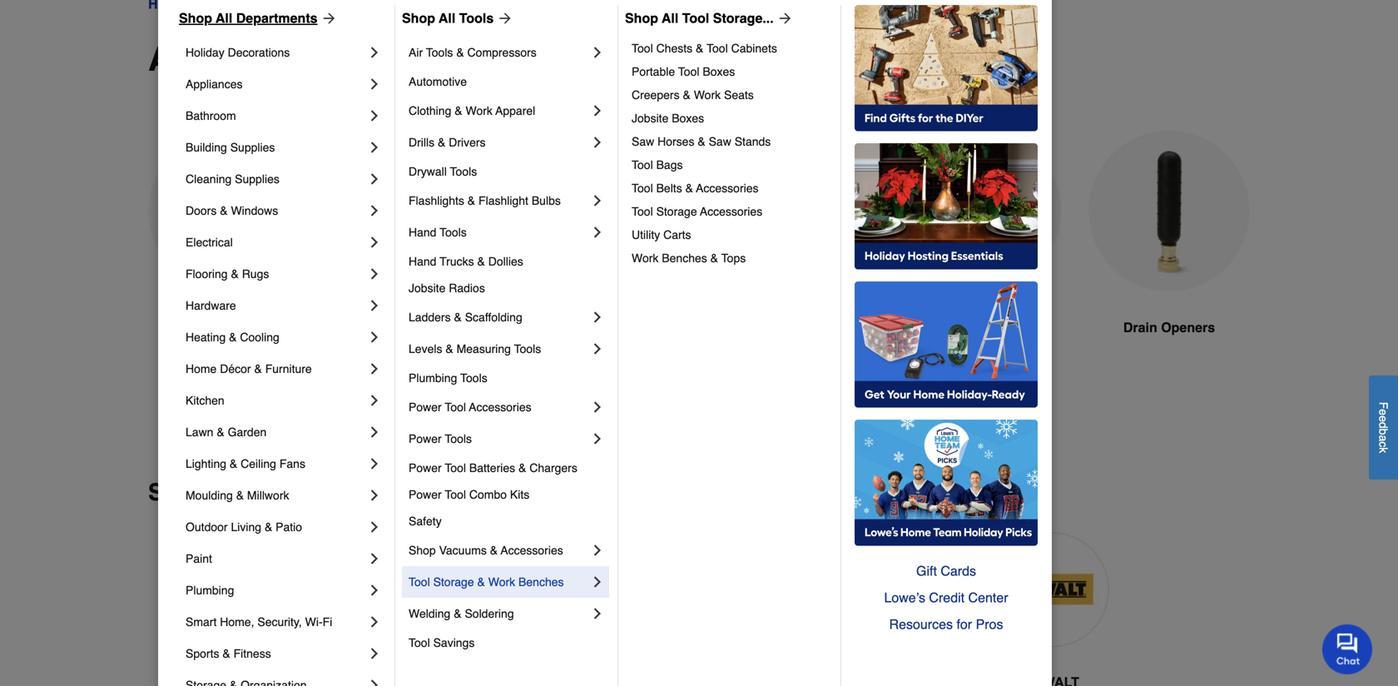 Task type: vqa. For each thing, say whether or not it's contained in the screenshot.
arrow right icon corresponding to shop All Tools
yes



Task type: describe. For each thing, give the bounding box(es) containing it.
utility
[[632, 228, 660, 241]]

storage for &
[[433, 575, 474, 589]]

boxes inside 'link'
[[672, 112, 705, 125]]

cards
[[941, 563, 977, 579]]

shop vacuums & accessories link
[[409, 535, 590, 566]]

drills
[[409, 136, 435, 149]]

& right décor
[[254, 362, 262, 376]]

chemicals
[[572, 340, 639, 355]]

work benches & tops link
[[632, 246, 829, 270]]

tools for air tools & compressors
[[426, 46, 453, 59]]

smart
[[186, 615, 217, 629]]

chevron right image for power tools
[[590, 430, 606, 447]]

get your home holiday-ready. image
[[855, 281, 1038, 408]]

& right the levels
[[446, 342, 454, 356]]

& right ladders
[[454, 311, 462, 324]]

heating
[[186, 331, 226, 344]]

tool up welding
[[409, 575, 430, 589]]

chevron right image for outdoor living & patio
[[366, 519, 383, 535]]

shop vacuums & accessories
[[409, 544, 563, 557]]

chevron right image for smart home, security, wi-fi
[[366, 614, 383, 630]]

f
[[1378, 402, 1391, 409]]

& left tops
[[711, 251, 719, 265]]

levels & measuring tools
[[409, 342, 541, 356]]

welding & soldering
[[409, 607, 514, 620]]

holiday
[[186, 46, 225, 59]]

horses
[[658, 135, 695, 148]]

work inside tool storage & work benches link
[[489, 575, 516, 589]]

automotive link
[[409, 68, 606, 95]]

air
[[409, 46, 423, 59]]

lawn & garden link
[[186, 416, 366, 448]]

jobsite radios link
[[409, 275, 606, 301]]

power tools link
[[409, 423, 590, 455]]

chevron right image for levels & measuring tools
[[590, 341, 606, 357]]

chevron right image for electrical
[[366, 234, 383, 251]]

tool storage accessories
[[632, 205, 763, 218]]

k
[[1378, 447, 1391, 453]]

power tool combo kits link
[[409, 481, 606, 508]]

tool up power tool combo kits
[[445, 461, 466, 475]]

shop all tool storage...
[[625, 10, 774, 26]]

tool down plumbing tools
[[445, 401, 466, 414]]

windows
[[231, 204, 278, 217]]

safety link
[[409, 508, 606, 535]]

power tools
[[409, 432, 472, 445]]

chevron right image for lighting & ceiling fans
[[366, 455, 383, 472]]

portable tool boxes
[[632, 65, 735, 78]]

stands
[[735, 135, 771, 148]]

tools for hand tools
[[440, 226, 467, 239]]

levels
[[409, 342, 443, 356]]

hand trucks & dollies link
[[409, 248, 606, 275]]

chevron right image for plumbing
[[366, 582, 383, 599]]

electrical link
[[186, 226, 366, 258]]

fitness
[[234, 647, 271, 660]]

& right vacuums
[[490, 544, 498, 557]]

heating & cooling link
[[186, 321, 366, 353]]

home décor & furniture
[[186, 362, 312, 376]]

flooring & rugs
[[186, 267, 269, 281]]

tools inside shop all tools link
[[459, 10, 494, 26]]

cabinets
[[732, 42, 778, 55]]

chevron right image for flooring & rugs
[[366, 266, 383, 282]]

clothing & work apparel
[[409, 104, 536, 117]]

wi-
[[305, 615, 323, 629]]

sports & fitness link
[[186, 638, 366, 669]]

& down shop all tools link
[[457, 46, 464, 59]]

creepers
[[632, 88, 680, 102]]

living
[[231, 520, 262, 534]]

tool up portable
[[632, 42, 653, 55]]

décor
[[220, 362, 251, 376]]

tool up creepers & work seats
[[679, 65, 700, 78]]

& left ceiling
[[230, 457, 238, 470]]

hand tools
[[409, 226, 467, 239]]

jobsite boxes
[[632, 112, 705, 125]]

supplies for cleaning supplies
[[235, 172, 280, 186]]

dewalt logo. image
[[995, 532, 1110, 647]]

paint link
[[186, 543, 366, 575]]

gift cards
[[917, 563, 977, 579]]

hand for hand tools
[[409, 226, 437, 239]]

jobsite for jobsite radios
[[409, 281, 446, 295]]

jobsite radios
[[409, 281, 485, 295]]

security,
[[258, 615, 302, 629]]

hand augers link
[[148, 131, 310, 378]]

a cobra rubber bladder with brass fitting. image
[[1089, 131, 1251, 292]]

flooring & rugs link
[[186, 258, 366, 290]]

dollies
[[489, 255, 524, 268]]

0 horizontal spatial openers
[[561, 40, 696, 78]]

1 saw from the left
[[632, 135, 655, 148]]

tool up the portable tool boxes link
[[707, 42, 728, 55]]

1 e from the top
[[1378, 409, 1391, 415]]

power for power tool combo kits
[[409, 488, 442, 501]]

building supplies
[[186, 141, 275, 154]]

& right drills
[[438, 136, 446, 149]]

tools inside levels & measuring tools link
[[514, 342, 541, 356]]

paint
[[186, 552, 212, 565]]

patio
[[276, 520, 302, 534]]

automotive
[[409, 75, 467, 88]]

doors
[[186, 204, 217, 217]]

moulding & millwork
[[186, 489, 289, 502]]

air tools & compressors link
[[409, 37, 590, 68]]

supplies for building supplies
[[230, 141, 275, 154]]

appliances
[[186, 77, 243, 91]]

drain for drain openers
[[1124, 320, 1158, 335]]

chevron right image for cleaning supplies
[[366, 171, 383, 187]]

a yellow jug of drano commercial line drain cleaner. image
[[525, 131, 686, 292]]

plumbing for plumbing tools
[[409, 371, 457, 385]]

lawn & garden
[[186, 425, 267, 439]]

cleaners
[[589, 320, 646, 335]]

outdoor
[[186, 520, 228, 534]]

sports
[[186, 647, 219, 660]]

holiday hosting essentials. image
[[855, 143, 1038, 270]]

utility carts
[[632, 228, 692, 241]]

tool storage & work benches link
[[409, 566, 590, 598]]

electrical
[[186, 236, 233, 249]]

savings
[[433, 636, 475, 649]]

hand augers
[[188, 320, 270, 335]]

air tools & compressors
[[409, 46, 537, 59]]

& down portable tool boxes
[[683, 88, 691, 102]]

holiday decorations
[[186, 46, 290, 59]]

orange drain snakes. image
[[901, 131, 1062, 292]]

& up kits
[[519, 461, 527, 475]]

tool left the belts
[[632, 182, 653, 195]]

drain snakes
[[940, 320, 1024, 335]]

building
[[186, 141, 227, 154]]

saw horses & saw stands link
[[632, 130, 829, 153]]

& right the trucks
[[478, 255, 485, 268]]

appliances link
[[186, 68, 366, 100]]

home décor & furniture link
[[186, 353, 366, 385]]

drills & drivers link
[[409, 127, 590, 158]]

lighting & ceiling fans
[[186, 457, 306, 470]]

flashlights
[[409, 194, 465, 207]]

& right the "chests"
[[696, 42, 704, 55]]

zep logo. image
[[289, 532, 404, 647]]

chevron right image for sports & fitness
[[366, 645, 383, 662]]

departments
[[236, 10, 318, 26]]

& right doors
[[220, 204, 228, 217]]

& left flashlight on the left
[[468, 194, 476, 207]]

chevron right image for hand tools
[[590, 224, 606, 241]]

openers inside drain openers link
[[1162, 320, 1216, 335]]

2 saw from the left
[[709, 135, 732, 148]]

& right horses
[[698, 135, 706, 148]]

power for power tool batteries & chargers
[[409, 461, 442, 475]]

& right the belts
[[686, 182, 694, 195]]

drills & drivers
[[409, 136, 486, 149]]

drain for drain cleaners & chemicals
[[552, 320, 586, 335]]

tool savings
[[409, 636, 475, 649]]

shop for shop all tools
[[402, 10, 435, 26]]

seats
[[724, 88, 754, 102]]

power tool batteries & chargers link
[[409, 455, 606, 481]]

work inside work benches & tops link
[[632, 251, 659, 265]]

jobsite for jobsite boxes
[[632, 112, 669, 125]]

cobra logo. image
[[572, 532, 686, 647]]

tool storage & work benches
[[409, 575, 564, 589]]

accessories down tool bags link
[[696, 182, 759, 195]]

belts
[[657, 182, 683, 195]]



Task type: locate. For each thing, give the bounding box(es) containing it.
& right the cleaners
[[649, 320, 659, 335]]

openers
[[561, 40, 696, 78], [1162, 320, 1216, 335]]

0 horizontal spatial benches
[[519, 575, 564, 589]]

chevron right image for shop vacuums & accessories
[[590, 542, 606, 559]]

tools inside 'hand tools' link
[[440, 226, 467, 239]]

boxes down tool chests & tool cabinets link
[[703, 65, 735, 78]]

carts
[[664, 228, 692, 241]]

1 horizontal spatial plumbing
[[409, 371, 457, 385]]

b
[[1378, 428, 1391, 435]]

1 horizontal spatial storage
[[657, 205, 697, 218]]

chevron right image for drills & drivers
[[590, 134, 606, 151]]

chevron right image for hardware
[[366, 297, 383, 314]]

& down the shop vacuums & accessories
[[478, 575, 485, 589]]

tools down "power tool accessories"
[[445, 432, 472, 445]]

power tool accessories
[[409, 401, 532, 414]]

chevron right image for air tools & compressors
[[590, 44, 606, 61]]

& right sports
[[223, 647, 230, 660]]

work inside creepers & work seats 'link'
[[694, 88, 721, 102]]

benches down carts
[[662, 251, 708, 265]]

arrow right image
[[318, 10, 338, 27], [774, 10, 794, 27]]

chevron right image
[[366, 44, 383, 61], [366, 107, 383, 124], [590, 134, 606, 151], [366, 139, 383, 156], [366, 171, 383, 187], [590, 192, 606, 209], [590, 224, 606, 241], [366, 234, 383, 251], [366, 297, 383, 314], [590, 399, 606, 416], [366, 424, 383, 440], [590, 430, 606, 447], [366, 455, 383, 472], [366, 487, 383, 504], [366, 519, 383, 535], [590, 542, 606, 559], [590, 605, 606, 622], [366, 614, 383, 630]]

power inside power tool batteries & chargers link
[[409, 461, 442, 475]]

tools down the drivers
[[450, 165, 477, 178]]

clothing
[[409, 104, 452, 117]]

welding
[[409, 607, 451, 620]]

resources for pros
[[890, 617, 1004, 632]]

shop for shop all tool storage...
[[625, 10, 659, 26]]

plumbing link
[[186, 575, 366, 606]]

center
[[969, 590, 1009, 605]]

3 power from the top
[[409, 461, 442, 475]]

supplies inside cleaning supplies link
[[235, 172, 280, 186]]

bathroom
[[186, 109, 236, 122]]

supplies inside building supplies link
[[230, 141, 275, 154]]

hand down flashlights
[[409, 226, 437, 239]]

all up air tools & compressors
[[439, 10, 456, 26]]

drain snakes link
[[901, 131, 1062, 378]]

jobsite down creepers
[[632, 112, 669, 125]]

benches up welding & soldering link
[[519, 575, 564, 589]]

e up d
[[1378, 409, 1391, 415]]

storage up carts
[[657, 205, 697, 218]]

2 all from the left
[[439, 10, 456, 26]]

jobsite up ladders
[[409, 281, 446, 295]]

jobsite boxes link
[[632, 107, 829, 130]]

0 vertical spatial openers
[[561, 40, 696, 78]]

tool chests & tool cabinets link
[[632, 37, 829, 60]]

power up power tools
[[409, 401, 442, 414]]

plumbing down the levels
[[409, 371, 457, 385]]

moulding & millwork link
[[186, 480, 366, 511]]

arrow right image for shop all tool storage...
[[774, 10, 794, 27]]

supplies up "cleaning supplies"
[[230, 141, 275, 154]]

combo
[[470, 488, 507, 501]]

hand inside hand augers link
[[188, 320, 221, 335]]

shop all departments
[[179, 10, 318, 26]]

0 horizontal spatial augers
[[225, 320, 270, 335]]

lowe's home team holiday picks. image
[[855, 420, 1038, 546]]

tools up plumbing tools link
[[514, 342, 541, 356]]

augers
[[225, 320, 270, 335], [423, 320, 468, 335]]

shop for shop by brand
[[148, 479, 206, 506]]

portable
[[632, 65, 675, 78]]

ladders & scaffolding link
[[409, 301, 590, 333]]

chevron right image for clothing & work apparel
[[590, 102, 606, 119]]

& right 'air'
[[433, 40, 457, 78]]

3 shop from the left
[[625, 10, 659, 26]]

2 vertical spatial hand
[[188, 320, 221, 335]]

all for departments
[[216, 10, 233, 26]]

tools right 'air'
[[426, 46, 453, 59]]

shop down safety
[[409, 544, 436, 557]]

shop up holiday
[[179, 10, 212, 26]]

garden
[[228, 425, 267, 439]]

drain cleaners & chemicals link
[[525, 131, 686, 398]]

cooling
[[240, 331, 280, 344]]

4 power from the top
[[409, 488, 442, 501]]

hand down hardware
[[188, 320, 221, 335]]

radios
[[449, 281, 485, 295]]

1 horizontal spatial augers
[[423, 320, 468, 335]]

heating & cooling
[[186, 331, 280, 344]]

hand tools link
[[409, 216, 590, 248]]

a kobalt music wire drain hand auger. image
[[148, 131, 310, 292]]

chevron right image for kitchen
[[366, 392, 383, 409]]

arrow right image up cabinets
[[774, 10, 794, 27]]

outdoor living & patio
[[186, 520, 302, 534]]

1 vertical spatial hand
[[409, 255, 437, 268]]

chevron right image
[[590, 44, 606, 61], [366, 76, 383, 92], [590, 102, 606, 119], [366, 202, 383, 219], [366, 266, 383, 282], [590, 309, 606, 326], [366, 329, 383, 346], [590, 341, 606, 357], [366, 361, 383, 377], [366, 392, 383, 409], [366, 550, 383, 567], [590, 574, 606, 590], [366, 582, 383, 599], [366, 645, 383, 662], [366, 677, 383, 686]]

tools for power tools
[[445, 432, 472, 445]]

hand inside hand trucks & dollies link
[[409, 255, 437, 268]]

korky logo. image
[[854, 532, 968, 647]]

home
[[186, 362, 217, 376]]

& left rugs
[[231, 267, 239, 281]]

tools for drywall tools
[[450, 165, 477, 178]]

1 vertical spatial shop
[[409, 544, 436, 557]]

hand down hand tools
[[409, 255, 437, 268]]

tool savings link
[[409, 630, 606, 656]]

chargers
[[530, 461, 578, 475]]

chevron right image for appliances
[[366, 76, 383, 92]]

tool
[[683, 10, 710, 26], [632, 42, 653, 55], [707, 42, 728, 55], [679, 65, 700, 78], [632, 158, 653, 172], [632, 182, 653, 195], [632, 205, 653, 218], [445, 401, 466, 414], [445, 461, 466, 475], [445, 488, 466, 501], [409, 575, 430, 589], [409, 636, 430, 649]]

f e e d b a c k
[[1378, 402, 1391, 453]]

0 vertical spatial benches
[[662, 251, 708, 265]]

2 arrow right image from the left
[[774, 10, 794, 27]]

hand for hand trucks & dollies
[[409, 255, 437, 268]]

tools inside drywall tools link
[[450, 165, 477, 178]]

work up the drivers
[[466, 104, 493, 117]]

work up welding & soldering link
[[489, 575, 516, 589]]

ceiling
[[241, 457, 276, 470]]

accessories down tool belts & accessories link at the top
[[700, 205, 763, 218]]

1 shop from the left
[[179, 10, 212, 26]]

2 augers from the left
[[423, 320, 468, 335]]

resources for pros link
[[855, 611, 1038, 638]]

0 horizontal spatial jobsite
[[409, 281, 446, 295]]

power down power tools
[[409, 461, 442, 475]]

1 arrow right image from the left
[[318, 10, 338, 27]]

1 horizontal spatial openers
[[1162, 320, 1216, 335]]

2 horizontal spatial all
[[662, 10, 679, 26]]

all up the "chests"
[[662, 10, 679, 26]]

chevron right image for flashlights & flashlight bulbs
[[590, 192, 606, 209]]

lighting
[[186, 457, 227, 470]]

0 horizontal spatial storage
[[433, 575, 474, 589]]

0 horizontal spatial saw
[[632, 135, 655, 148]]

work left seats
[[694, 88, 721, 102]]

power for power tools
[[409, 432, 442, 445]]

drain inside the drain cleaners & chemicals
[[552, 320, 586, 335]]

tools inside the power tools link
[[445, 432, 472, 445]]

1 vertical spatial boxes
[[672, 112, 705, 125]]

sports & fitness
[[186, 647, 271, 660]]

chevron right image for moulding & millwork
[[366, 487, 383, 504]]

0 vertical spatial boxes
[[703, 65, 735, 78]]

augers for hand augers
[[225, 320, 270, 335]]

chevron right image for ladders & scaffolding
[[590, 309, 606, 326]]

augers for machine augers
[[423, 320, 468, 335]]

chevron right image for building supplies
[[366, 139, 383, 156]]

a black rubber plunger. image
[[713, 131, 874, 293]]

& left patio
[[265, 520, 273, 534]]

soldering
[[465, 607, 514, 620]]

saw horses & saw stands
[[632, 135, 771, 148]]

arrow right image inside the shop all departments link
[[318, 10, 338, 27]]

1 all from the left
[[216, 10, 233, 26]]

c
[[1378, 441, 1391, 447]]

1 augers from the left
[[225, 320, 270, 335]]

building supplies link
[[186, 132, 366, 163]]

chevron right image for home décor & furniture
[[366, 361, 383, 377]]

tool up tool chests & tool cabinets
[[683, 10, 710, 26]]

a brass craft music wire machine auger. image
[[336, 131, 498, 293]]

1 vertical spatial plumbing
[[186, 584, 234, 597]]

shop all departments link
[[179, 8, 338, 28]]

trucks
[[440, 255, 474, 268]]

1 horizontal spatial all
[[439, 10, 456, 26]]

1 horizontal spatial benches
[[662, 251, 708, 265]]

flashlight
[[479, 194, 529, 207]]

moulding
[[186, 489, 233, 502]]

& right welding
[[454, 607, 462, 620]]

resources
[[890, 617, 953, 632]]

tool storage accessories link
[[632, 200, 829, 223]]

drywall
[[409, 165, 447, 178]]

1 horizontal spatial saw
[[709, 135, 732, 148]]

arrow right image
[[494, 10, 514, 27]]

1 vertical spatial supplies
[[235, 172, 280, 186]]

benches
[[662, 251, 708, 265], [519, 575, 564, 589]]

chevron right image for welding & soldering
[[590, 605, 606, 622]]

hand for hand augers
[[188, 320, 221, 335]]

accessories down safety link
[[501, 544, 563, 557]]

chevron right image for lawn & garden
[[366, 424, 383, 440]]

& left cooling
[[229, 331, 237, 344]]

drain
[[467, 40, 552, 78], [552, 320, 586, 335], [940, 320, 974, 335], [1124, 320, 1158, 335]]

accessories down plumbing tools link
[[469, 401, 532, 414]]

supplies up windows
[[235, 172, 280, 186]]

outdoor living & patio link
[[186, 511, 366, 543]]

2 power from the top
[[409, 432, 442, 445]]

e up b
[[1378, 415, 1391, 422]]

apparel
[[496, 104, 536, 117]]

drain cleaners & chemicals
[[552, 320, 659, 355]]

chat invite button image
[[1323, 624, 1374, 675]]

hardware
[[186, 299, 236, 312]]

0 vertical spatial plumbing
[[409, 371, 457, 385]]

1 horizontal spatial arrow right image
[[774, 10, 794, 27]]

tools
[[459, 10, 494, 26], [426, 46, 453, 59], [450, 165, 477, 178], [440, 226, 467, 239], [514, 342, 541, 356], [461, 371, 488, 385], [445, 432, 472, 445]]

shop for shop vacuums & accessories
[[409, 544, 436, 557]]

0 horizontal spatial all
[[216, 10, 233, 26]]

plumbing up smart
[[186, 584, 234, 597]]

1 vertical spatial benches
[[519, 575, 564, 589]]

tools for plumbing tools
[[461, 371, 488, 385]]

shop
[[179, 10, 212, 26], [402, 10, 435, 26], [625, 10, 659, 26]]

chevron right image for tool storage & work benches
[[590, 574, 606, 590]]

arrow right image inside shop all tool storage... link
[[774, 10, 794, 27]]

tool left combo
[[445, 488, 466, 501]]

chevron right image for holiday decorations
[[366, 44, 383, 61]]

flashlights & flashlight bulbs
[[409, 194, 561, 207]]

millwork
[[247, 489, 289, 502]]

gift cards link
[[855, 558, 1038, 585]]

all for tools
[[439, 10, 456, 26]]

& inside the drain cleaners & chemicals
[[649, 320, 659, 335]]

power for power tool accessories
[[409, 401, 442, 414]]

1 horizontal spatial shop
[[402, 10, 435, 26]]

jobsite inside 'link'
[[632, 112, 669, 125]]

tools down levels & measuring tools
[[461, 371, 488, 385]]

0 vertical spatial jobsite
[[632, 112, 669, 125]]

shop for shop all departments
[[179, 10, 212, 26]]

drywall tools link
[[409, 158, 606, 185]]

tools inside air tools & compressors link
[[426, 46, 453, 59]]

pros
[[976, 617, 1004, 632]]

chevron right image for heating & cooling
[[366, 329, 383, 346]]

chevron right image for doors & windows
[[366, 202, 383, 219]]

boxes down creepers & work seats
[[672, 112, 705, 125]]

drain for drain snakes
[[940, 320, 974, 335]]

0 vertical spatial shop
[[148, 479, 206, 506]]

1 vertical spatial openers
[[1162, 320, 1216, 335]]

2 e from the top
[[1378, 415, 1391, 422]]

arrow right image for shop all departments
[[318, 10, 338, 27]]

shop
[[148, 479, 206, 506], [409, 544, 436, 557]]

& right lawn
[[217, 425, 225, 439]]

tools inside plumbing tools link
[[461, 371, 488, 385]]

0 horizontal spatial shop
[[148, 479, 206, 506]]

lawn
[[186, 425, 214, 439]]

tools up the trucks
[[440, 226, 467, 239]]

shop up the "chests"
[[625, 10, 659, 26]]

tool bags
[[632, 158, 683, 172]]

work inside clothing & work apparel link
[[466, 104, 493, 117]]

3 all from the left
[[662, 10, 679, 26]]

tool up utility
[[632, 205, 653, 218]]

lowe's credit center
[[885, 590, 1009, 605]]

2 horizontal spatial shop
[[625, 10, 659, 26]]

0 vertical spatial storage
[[657, 205, 697, 218]]

welding & soldering link
[[409, 598, 590, 630]]

saw up tool bags
[[632, 135, 655, 148]]

tool left bags
[[632, 158, 653, 172]]

all up holiday decorations
[[216, 10, 233, 26]]

arrow right image up the plungers
[[318, 10, 338, 27]]

shop all tools
[[402, 10, 494, 26]]

find gifts for the diyer. image
[[855, 5, 1038, 132]]

power down "power tool accessories"
[[409, 432, 442, 445]]

1 horizontal spatial jobsite
[[632, 112, 669, 125]]

plumbing for plumbing
[[186, 584, 234, 597]]

work down utility
[[632, 251, 659, 265]]

0 vertical spatial hand
[[409, 226, 437, 239]]

chevron right image for bathroom
[[366, 107, 383, 124]]

2 shop from the left
[[402, 10, 435, 26]]

0 horizontal spatial shop
[[179, 10, 212, 26]]

tops
[[722, 251, 746, 265]]

saw up tool bags link
[[709, 135, 732, 148]]

hand inside 'hand tools' link
[[409, 226, 437, 239]]

1 vertical spatial jobsite
[[409, 281, 446, 295]]

all
[[216, 10, 233, 26], [439, 10, 456, 26], [662, 10, 679, 26]]

hand
[[409, 226, 437, 239], [409, 255, 437, 268], [188, 320, 221, 335]]

1 horizontal spatial shop
[[409, 544, 436, 557]]

shop inside shop vacuums & accessories link
[[409, 544, 436, 557]]

tools up air tools & compressors
[[459, 10, 494, 26]]

0 horizontal spatial plumbing
[[186, 584, 234, 597]]

cleaning supplies link
[[186, 163, 366, 195]]

power inside power tool combo kits link
[[409, 488, 442, 501]]

tool down welding
[[409, 636, 430, 649]]

0 horizontal spatial arrow right image
[[318, 10, 338, 27]]

machine augers link
[[336, 131, 498, 378]]

chevron right image for power tool accessories
[[590, 399, 606, 416]]

boxes
[[703, 65, 735, 78], [672, 112, 705, 125]]

power up safety
[[409, 488, 442, 501]]

portable tool boxes link
[[632, 60, 829, 83]]

batteries
[[470, 461, 516, 475]]

flashlights & flashlight bulbs link
[[409, 185, 590, 216]]

power inside power tool accessories link
[[409, 401, 442, 414]]

power tool batteries & chargers
[[409, 461, 578, 475]]

augers,
[[148, 40, 272, 78]]

& right clothing
[[455, 104, 463, 117]]

1 vertical spatial storage
[[433, 575, 474, 589]]

&
[[433, 40, 457, 78], [696, 42, 704, 55], [457, 46, 464, 59], [683, 88, 691, 102], [455, 104, 463, 117], [698, 135, 706, 148], [438, 136, 446, 149], [686, 182, 694, 195], [468, 194, 476, 207], [220, 204, 228, 217], [711, 251, 719, 265], [478, 255, 485, 268], [231, 267, 239, 281], [454, 311, 462, 324], [649, 320, 659, 335], [229, 331, 237, 344], [446, 342, 454, 356], [254, 362, 262, 376], [217, 425, 225, 439], [230, 457, 238, 470], [519, 461, 527, 475], [236, 489, 244, 502], [265, 520, 273, 534], [490, 544, 498, 557], [478, 575, 485, 589], [454, 607, 462, 620], [223, 647, 230, 660]]

chevron right image for paint
[[366, 550, 383, 567]]

shop up 'air'
[[402, 10, 435, 26]]

storage for accessories
[[657, 205, 697, 218]]

hardware link
[[186, 290, 366, 321]]

tool belts & accessories link
[[632, 177, 829, 200]]

shop down lighting at the bottom left of the page
[[148, 479, 206, 506]]

storage up welding & soldering
[[433, 575, 474, 589]]

shop by brand
[[148, 479, 314, 506]]

storage...
[[713, 10, 774, 26]]

1 power from the top
[[409, 401, 442, 414]]

0 vertical spatial supplies
[[230, 141, 275, 154]]

ladders
[[409, 311, 451, 324]]

brasscraft logo. image
[[430, 532, 545, 647]]

by
[[213, 479, 240, 506]]

& left the millwork
[[236, 489, 244, 502]]

all for tool
[[662, 10, 679, 26]]

measuring
[[457, 342, 511, 356]]

power tool accessories link
[[409, 391, 590, 423]]



